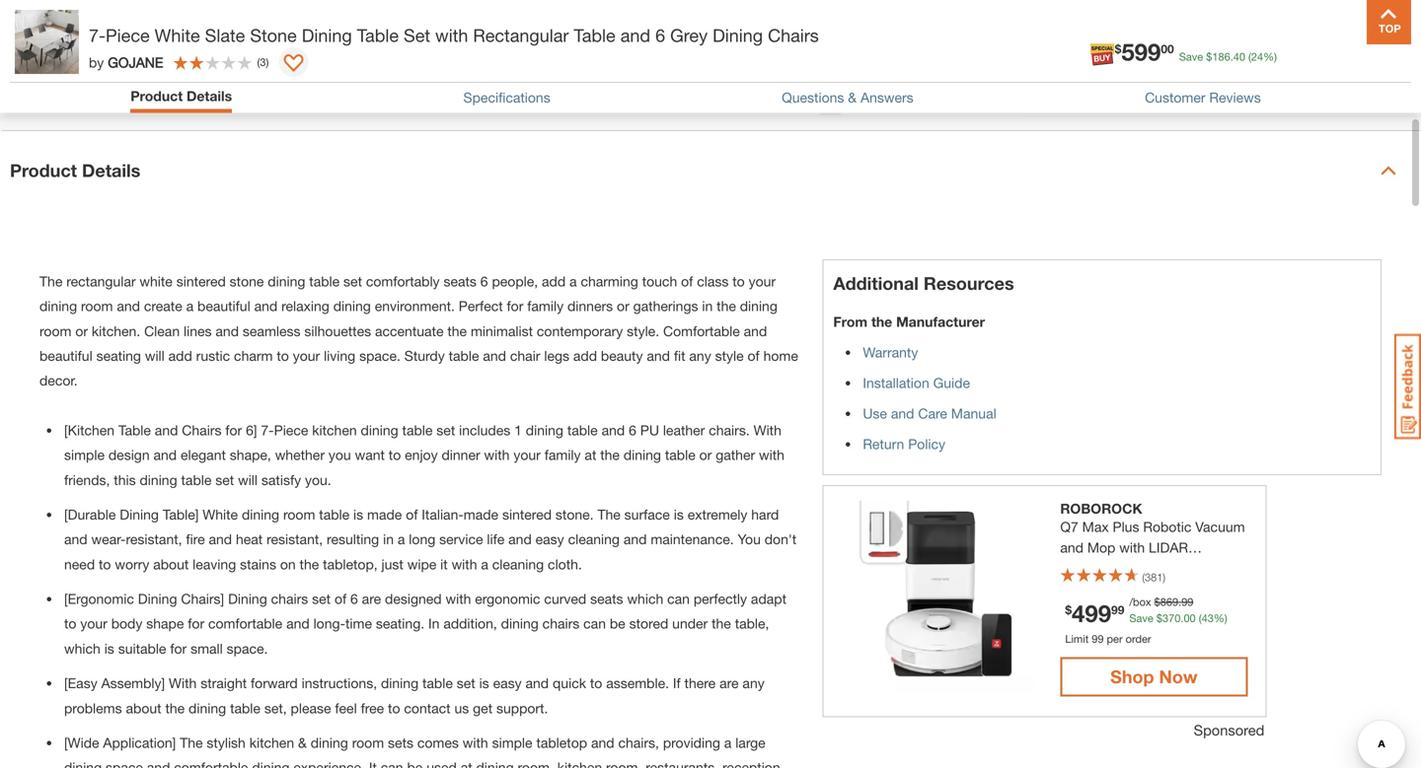 Task type: vqa. For each thing, say whether or not it's contained in the screenshot.
the 6.0
no



Task type: locate. For each thing, give the bounding box(es) containing it.
dinner
[[442, 447, 480, 463]]

2 vertical spatial kitchen
[[557, 760, 602, 769]]

made up resulting
[[367, 507, 402, 523]]

to right free
[[388, 701, 400, 717]]

chairs
[[271, 591, 308, 607], [542, 616, 580, 632]]

1 vertical spatial kitchen
[[249, 735, 294, 752]]

the left rectangular
[[39, 273, 63, 290]]

piece inside [kitchen table and chairs for 6] 7-piece kitchen dining table set includes 1 dining table and 6 pu leather chairs. with simple design and elegant shape, whether you want to enjoy dinner with your family at the dining table or gather with friends, this dining table set will satisfy you.
[[274, 422, 308, 439]]

of inside [ergonomic dining chairs] dining chairs set of 6 are designed with ergonomic curved seats which can perfectly adapt to your body shape for comfortable and long-time seating. in addition, dining chairs can be stored under the table, which is suitable for small space.
[[335, 591, 347, 607]]

0 horizontal spatial 99
[[1092, 633, 1104, 646]]

for left 6]
[[225, 422, 242, 439]]

with left straight
[[169, 676, 197, 692]]

a inside [wide application] the stylish kitchen & dining room sets comes with simple tabletop and chairs, providing a large dining space and comfortable dining experience. it can be used at dining room, kitchen room, restaurants, receptio
[[724, 735, 732, 752]]

chairs up questions
[[768, 25, 819, 46]]

table up design
[[118, 422, 151, 439]]

1 horizontal spatial be
[[610, 616, 625, 632]]

space. inside 'the rectangular white sintered stone dining table set comfortably seats 6 people, add a charming touch of class to your dining room and create a beautiful and relaxing dining environment. perfect for family dinners or gatherings in the dining room or kitchen. clean lines and seamless silhouettes accentuate the minimalist contemporary style. comfortable and beautiful seating will add rustic charm to your living space. sturdy table and chair legs add beauty and fit any style of home decor.'
[[359, 348, 401, 364]]

will down the shape,
[[238, 472, 258, 488]]

table inside the [durable dining table] white dining room table is made of italian-made sintered stone. the surface is extremely hard and wear-resistant, fire and heat resistant, resulting in a long service life and easy cleaning and maintenance. you don't need to worry about leaving stains on the tabletop, just wipe it with a cleaning cloth.
[[319, 507, 350, 523]]

comfortable up small
[[208, 616, 282, 632]]

set up long-
[[312, 591, 331, 607]]

with down get
[[463, 735, 488, 752]]

feedback link image
[[1395, 334, 1421, 440]]

and right [kitchen
[[155, 422, 178, 439]]

0 vertical spatial piece
[[106, 25, 150, 46]]

questions
[[782, 89, 844, 106]]

0 vertical spatial in
[[702, 298, 713, 314]]

1 resistant, from the left
[[126, 532, 182, 548]]

What can we help you find today? search field
[[392, 27, 934, 68]]

) for ( 381 )
[[1163, 571, 1166, 584]]

0 horizontal spatial simple
[[64, 447, 105, 463]]

0 vertical spatial about
[[153, 556, 189, 573]]

. left 43
[[1181, 612, 1184, 625]]

6 left pu
[[629, 422, 636, 439]]

0 horizontal spatial easy
[[493, 676, 522, 692]]

display image
[[284, 54, 303, 74]]

. up 370
[[1179, 596, 1182, 609]]

the inside 'the rectangular white sintered stone dining table set comfortably seats 6 people, add a charming touch of class to your dining room and create a beautiful and relaxing dining environment. perfect for family dinners or gatherings in the dining room or kitchen. clean lines and seamless silhouettes accentuate the minimalist contemporary style. comfortable and beautiful seating will add rustic charm to your living space. sturdy table and chair legs add beauty and fit any style of home decor.'
[[39, 273, 63, 290]]

add down "contemporary"
[[573, 348, 597, 364]]

2 horizontal spatial &
[[939, 61, 951, 82]]

1 vertical spatial in
[[428, 616, 440, 632]]

add down 'lines'
[[168, 348, 192, 364]]

resistant,
[[126, 532, 182, 548], [267, 532, 323, 548]]

service
[[439, 532, 483, 548]]

the inside the [durable dining table] white dining room table is made of italian-made sintered stone. the surface is extremely hard and wear-resistant, fire and heat resistant, resulting in a long service life and easy cleaning and maintenance. you don't need to worry about leaving stains on the tabletop, just wipe it with a cleaning cloth.
[[598, 507, 621, 523]]

click to redirect to view my cart page image
[[1360, 24, 1384, 47]]

room, down chairs, on the left of page
[[606, 760, 642, 769]]

99 down "washable"
[[1111, 603, 1124, 617]]

dock
[[1212, 560, 1244, 577]]

body
[[111, 616, 142, 632]]

answers
[[861, 89, 914, 106]]

additional
[[833, 273, 919, 294]]

table right sturdy at the left top of the page
[[449, 348, 479, 364]]

1 vertical spatial cleaning
[[492, 556, 544, 573]]

dining inside the [durable dining table] white dining room table is made of italian-made sintered stone. the surface is extremely hard and wear-resistant, fire and heat resistant, resulting in a long service life and easy cleaning and maintenance. you don't need to worry about leaving stains on the tabletop, just wipe it with a cleaning cloth.
[[120, 507, 159, 523]]

feel
[[335, 701, 357, 717]]

free
[[897, 61, 934, 82]]

suitable
[[118, 641, 166, 657]]

shop
[[1110, 667, 1154, 688]]

your left living
[[293, 348, 320, 364]]

will down clean
[[145, 348, 165, 364]]

of up long-
[[335, 591, 347, 607]]

1 vertical spatial policy
[[908, 436, 946, 452]]

0 vertical spatial the
[[39, 273, 63, 290]]

to right the want
[[389, 447, 401, 463]]

0 vertical spatial be
[[610, 616, 625, 632]]

1 horizontal spatial 00
[[1184, 612, 1196, 625]]

1 horizontal spatial easy
[[536, 532, 564, 548]]

sets
[[388, 735, 413, 752]]

table right rectangular
[[574, 25, 616, 46]]

)
[[266, 56, 269, 69], [1163, 571, 1166, 584]]

table up "enjoy" at the bottom left
[[402, 422, 433, 439]]

0 horizontal spatial sintered
[[176, 273, 226, 290]]

table up relaxing
[[309, 273, 340, 290]]

0 horizontal spatial product
[[10, 160, 77, 181]]

if
[[673, 676, 681, 692]]

2 horizontal spatial add
[[573, 348, 597, 364]]

1 vertical spatial piece
[[274, 422, 308, 439]]

1 horizontal spatial details
[[187, 88, 232, 104]]

chairs down "curved"
[[542, 616, 580, 632]]

0 horizontal spatial at
[[461, 760, 472, 769]]

6 up "time"
[[350, 591, 358, 607]]

warranty
[[863, 344, 918, 361]]

0 vertical spatial in
[[1074, 61, 1090, 82]]

1 vertical spatial 7-
[[261, 422, 274, 439]]

0 horizontal spatial can
[[381, 760, 403, 769]]

questions & answers button
[[782, 89, 914, 106], [782, 89, 914, 106]]

1 horizontal spatial which
[[627, 591, 663, 607]]

6 inside 'the rectangular white sintered stone dining table set comfortably seats 6 people, add a charming touch of class to your dining room and create a beautiful and relaxing dining environment. perfect for family dinners or gatherings in the dining room or kitchen. clean lines and seamless silhouettes accentuate the minimalist contemporary style. comfortable and beautiful seating will add rustic charm to your living space. sturdy table and chair legs add beauty and fit any style of home decor.'
[[480, 273, 488, 290]]

6 up "perfect" at the left top
[[480, 273, 488, 290]]

1 vertical spatial product
[[10, 160, 77, 181]]

1 vertical spatial space.
[[227, 641, 268, 657]]

includes
[[459, 422, 510, 439]]

easy inside the [durable dining table] white dining room table is made of italian-made sintered stone. the surface is extremely hard and wear-resistant, fire and heat resistant, resulting in a long service life and easy cleaning and maintenance. you don't need to worry about leaving stains on the tabletop, just wipe it with a cleaning cloth.
[[536, 532, 564, 548]]

1 vertical spatial any
[[743, 676, 765, 692]]

any
[[689, 348, 711, 364], [743, 676, 765, 692]]

seats inside [ergonomic dining chairs] dining chairs set of 6 are designed with ergonomic curved seats which can perfectly adapt to your body shape for comfortable and long-time seating. in addition, dining chairs can be stored under the table, which is suitable for small space.
[[590, 591, 623, 607]]

set inside [ergonomic dining chairs] dining chairs set of 6 are designed with ergonomic curved seats which can perfectly adapt to your body shape for comfortable and long-time seating. in addition, dining chairs can be stored under the table, which is suitable for small space.
[[312, 591, 331, 607]]

any inside [easy assembly] with straight forward instructions, dining table set is easy and quick to assemble. if there are any problems about the dining table set, please feel free to contact us get support.
[[743, 676, 765, 692]]

1 horizontal spatial any
[[743, 676, 765, 692]]

00
[[1161, 42, 1174, 56], [1184, 612, 1196, 625]]

this down design
[[114, 472, 136, 488]]

sintered right white
[[176, 273, 226, 290]]

set left 'comfortably'
[[344, 273, 362, 290]]

0 vertical spatial seats
[[444, 273, 477, 290]]

questions & answers
[[782, 89, 914, 106]]

1 vertical spatial family
[[544, 447, 581, 463]]

0 vertical spatial easy
[[536, 532, 564, 548]]

which up [easy
[[64, 641, 100, 657]]

now
[[1159, 667, 1198, 688]]

want
[[355, 447, 385, 463]]

0 horizontal spatial table
[[118, 422, 151, 439]]

room inside the [durable dining table] white dining room table is made of italian-made sintered stone. the surface is extremely hard and wear-resistant, fire and heat resistant, resulting in a long service life and easy cleaning and maintenance. you don't need to worry about leaving stains on the tabletop, just wipe it with a cleaning cloth.
[[283, 507, 315, 523]]

2 vertical spatial the
[[180, 735, 203, 752]]

contemporary
[[537, 323, 623, 339]]

2 horizontal spatial the
[[598, 507, 621, 523]]

1 vertical spatial chairs
[[182, 422, 222, 439]]

white up the fire
[[203, 507, 238, 523]]

in
[[702, 298, 713, 314], [383, 532, 394, 548], [1140, 602, 1151, 618]]

any inside 'the rectangular white sintered stone dining table set comfortably seats 6 people, add a charming touch of class to your dining room and create a beautiful and relaxing dining environment. perfect for family dinners or gatherings in the dining room or kitchen. clean lines and seamless silhouettes accentuate the minimalist contemporary style. comfortable and beautiful seating will add rustic charm to your living space. sturdy table and chair legs add beauty and fit any style of home decor.'
[[689, 348, 711, 364]]

1 horizontal spatial piece
[[274, 422, 308, 439]]

dining up free
[[381, 676, 419, 692]]

table inside [kitchen table and chairs for 6] 7-piece kitchen dining table set includes 1 dining table and 6 pu leather chairs. with simple design and elegant shape, whether you want to enjoy dinner with your family at the dining table or gather with friends, this dining table set will satisfy you.
[[118, 422, 151, 439]]

rustic
[[196, 348, 230, 364]]

0 vertical spatial details
[[187, 88, 232, 104]]

1 horizontal spatial made
[[464, 507, 498, 523]]

your down 1
[[514, 447, 541, 463]]

0 vertical spatial product
[[130, 88, 183, 104]]

in down the class
[[702, 298, 713, 314]]

of left the class
[[681, 273, 693, 290]]

assemble.
[[606, 676, 669, 692]]

0 vertical spatial kitchen
[[312, 422, 357, 439]]

by gojane
[[89, 54, 163, 70]]

kitchen up you
[[312, 422, 357, 439]]

add right people,
[[542, 273, 566, 290]]

1 vertical spatial chairs
[[542, 616, 580, 632]]

q7
[[1060, 519, 1078, 535]]

seats right "curved"
[[590, 591, 623, 607]]

1 horizontal spatial seats
[[590, 591, 623, 607]]

the
[[39, 273, 63, 290], [598, 507, 621, 523], [180, 735, 203, 752]]

seats
[[444, 273, 477, 290], [590, 591, 623, 607]]

1 vertical spatial )
[[1163, 571, 1166, 584]]

[durable dining table] white dining room table is made of italian-made sintered stone. the surface is extremely hard and wear-resistant, fire and heat resistant, resulting in a long service life and easy cleaning and maintenance. you don't need to worry about leaving stains on the tabletop, just wipe it with a cleaning cloth.
[[64, 507, 797, 573]]

and left chairs, on the left of page
[[591, 735, 614, 752]]

installation guide link
[[863, 375, 970, 391]]

or down charming
[[617, 298, 629, 314]]

your down [ergonomic
[[80, 616, 107, 632]]

is up the maintenance.
[[674, 507, 684, 523]]

get
[[473, 701, 493, 717]]

and inside roborock q7 max plus robotic vacuum and mop with lidar navigation, auto-empty dock pure, washable filter, multisurface in white
[[1060, 540, 1084, 556]]

with inside [ergonomic dining chairs] dining chairs set of 6 are designed with ergonomic curved seats which can perfectly adapt to your body shape for comfortable and long-time seating. in addition, dining chairs can be stored under the table, which is suitable for small space.
[[446, 591, 471, 607]]

dining up experience.
[[311, 735, 348, 752]]

you
[[329, 447, 351, 463]]

1 horizontal spatial beautiful
[[197, 298, 250, 314]]

0 horizontal spatial this
[[114, 472, 136, 488]]

0 vertical spatial space.
[[359, 348, 401, 364]]

maintenance.
[[651, 532, 734, 548]]

simple down support.
[[492, 735, 533, 752]]

2 vertical spatial can
[[381, 760, 403, 769]]

to inside [kitchen table and chairs for 6] 7-piece kitchen dining table set includes 1 dining table and 6 pu leather chairs. with simple design and elegant shape, whether you want to enjoy dinner with your family at the dining table or gather with friends, this dining table set will satisfy you.
[[389, 447, 401, 463]]

186
[[1212, 50, 1230, 63]]

and left grey
[[620, 25, 650, 46]]

cloth.
[[548, 556, 582, 573]]

7- inside [kitchen table and chairs for 6] 7-piece kitchen dining table set includes 1 dining table and 6 pu leather chairs. with simple design and elegant shape, whether you want to enjoy dinner with your family at the dining table or gather with friends, this dining table set will satisfy you.
[[261, 422, 274, 439]]

easy inside [easy assembly] with straight forward instructions, dining table set is easy and quick to assemble. if there are any problems about the dining table set, please feel free to contact us get support.
[[493, 676, 522, 692]]

. right "diy"
[[1230, 50, 1233, 63]]

will
[[145, 348, 165, 364], [238, 472, 258, 488]]

easy up cloth.
[[536, 532, 564, 548]]

0 vertical spatial save
[[1179, 50, 1203, 63]]

and up support.
[[526, 676, 549, 692]]

[easy assembly] with straight forward instructions, dining table set is easy and quick to assemble. if there are any problems about the dining table set, please feel free to contact us get support.
[[64, 676, 765, 717]]

set inside [easy assembly] with straight forward instructions, dining table set is easy and quick to assemble. if there are any problems about the dining table set, please feel free to contact us get support.
[[457, 676, 475, 692]]

stone.
[[556, 507, 594, 523]]

care
[[918, 406, 947, 422]]

0 vertical spatial chairs
[[768, 25, 819, 46]]

2 horizontal spatial kitchen
[[557, 760, 602, 769]]

your inside [ergonomic dining chairs] dining chairs set of 6 are designed with ergonomic curved seats which can perfectly adapt to your body shape for comfortable and long-time seating. in addition, dining chairs can be stored under the table, which is suitable for small space.
[[80, 616, 107, 632]]

park
[[209, 38, 241, 57]]

0 horizontal spatial chairs
[[271, 591, 308, 607]]

with down plus
[[1119, 540, 1145, 556]]

piece
[[106, 25, 150, 46], [274, 422, 308, 439]]

1 vertical spatial at
[[461, 760, 472, 769]]

in
[[1074, 61, 1090, 82], [428, 616, 440, 632]]

0 vertical spatial family
[[527, 298, 564, 314]]

6]
[[246, 422, 257, 439]]

1 horizontal spatial are
[[720, 676, 739, 692]]

and left fit
[[647, 348, 670, 364]]

satisfy
[[261, 472, 301, 488]]

of down store
[[1093, 87, 1105, 103]]

with up addition,
[[446, 591, 471, 607]]

perfectly
[[694, 591, 747, 607]]

simple up friends,
[[64, 447, 105, 463]]

in inside the [durable dining table] white dining room table is made of italian-made sintered stone. the surface is extremely hard and wear-resistant, fire and heat resistant, resulting in a long service life and easy cleaning and maintenance. you don't need to worry about leaving stains on the tabletop, just wipe it with a cleaning cloth.
[[383, 532, 394, 548]]

room down rectangular
[[81, 298, 113, 314]]

for down shape
[[170, 641, 187, 657]]

to right quick
[[590, 676, 602, 692]]

1 vertical spatial &
[[848, 89, 857, 106]]

save left "186"
[[1179, 50, 1203, 63]]

are inside [ergonomic dining chairs] dining chairs set of 6 are designed with ergonomic curved seats which can perfectly adapt to your body shape for comfortable and long-time seating. in addition, dining chairs can be stored under the table, which is suitable for small space.
[[362, 591, 381, 607]]

perfect
[[459, 298, 503, 314]]

1 vertical spatial seats
[[590, 591, 623, 607]]

sintered
[[176, 273, 226, 290], [502, 507, 552, 523]]

1 vertical spatial with
[[169, 676, 197, 692]]

white
[[140, 273, 173, 290]]

straight
[[201, 676, 247, 692]]

wipe
[[407, 556, 436, 573]]

assembly]
[[101, 676, 165, 692]]

24
[[1251, 50, 1263, 63]]

0 vertical spatial sintered
[[176, 273, 226, 290]]

comfortable inside [wide application] the stylish kitchen & dining room sets comes with simple tabletop and chairs, providing a large dining space and comfortable dining experience. it can be used at dining room, kitchen room, restaurants, receptio
[[174, 760, 248, 769]]

quick
[[553, 676, 586, 692]]

and up rustic
[[216, 323, 239, 339]]

of purchase.
[[1093, 87, 1169, 103]]

for down people,
[[507, 298, 523, 314]]

2 vertical spatial &
[[298, 735, 307, 752]]

to right the class
[[733, 273, 745, 290]]

room down the 'satisfy'
[[283, 507, 315, 523]]

370
[[1163, 612, 1181, 625]]

0 vertical spatial simple
[[64, 447, 105, 463]]

style.
[[627, 323, 659, 339]]

piece up by gojane
[[106, 25, 150, 46]]

of inside the [durable dining table] white dining room table is made of italian-made sintered stone. the surface is extremely hard and wear-resistant, fire and heat resistant, resulting in a long service life and easy cleaning and maintenance. you don't need to worry about leaving stains on the tabletop, just wipe it with a cleaning cloth.
[[406, 507, 418, 523]]

diy
[[1194, 52, 1220, 71]]

1 horizontal spatial cleaning
[[568, 532, 620, 548]]

chairs down on
[[271, 591, 308, 607]]

and down q7 at the right bottom of page
[[1060, 540, 1084, 556]]

at inside [kitchen table and chairs for 6] 7-piece kitchen dining table set includes 1 dining table and 6 pu leather chairs. with simple design and elegant shape, whether you want to enjoy dinner with your family at the dining table or gather with friends, this dining table set will satisfy you.
[[585, 447, 596, 463]]

0 horizontal spatial the
[[39, 273, 63, 290]]

with inside [kitchen table and chairs for 6] 7-piece kitchen dining table set includes 1 dining table and 6 pu leather chairs. with simple design and elegant shape, whether you want to enjoy dinner with your family at the dining table or gather with friends, this dining table set will satisfy you.
[[754, 422, 782, 439]]

simple inside [kitchen table and chairs for 6] 7-piece kitchen dining table set includes 1 dining table and 6 pu leather chairs. with simple design and elegant shape, whether you want to enjoy dinner with your family at the dining table or gather with friends, this dining table set will satisfy you.
[[64, 447, 105, 463]]

worry
[[115, 556, 149, 573]]

00 left 43
[[1184, 612, 1196, 625]]

1 vertical spatial easy
[[493, 676, 522, 692]]

small
[[191, 641, 223, 657]]

0 horizontal spatial chairs
[[182, 422, 222, 439]]

1 horizontal spatial simple
[[492, 735, 533, 752]]

1 vertical spatial which
[[64, 641, 100, 657]]

1 vertical spatial will
[[238, 472, 258, 488]]

about down assembly] at the bottom left of page
[[126, 701, 161, 717]]

to inside the [durable dining table] white dining room table is made of italian-made sintered stone. the surface is extremely hard and wear-resistant, fire and heat resistant, resulting in a long service life and easy cleaning and maintenance. you don't need to worry about leaving stains on the tabletop, just wipe it with a cleaning cloth.
[[99, 556, 111, 573]]

large
[[735, 735, 766, 752]]

sponsored
[[1194, 722, 1265, 739]]

1 horizontal spatial can
[[583, 616, 606, 632]]

) for ( 3 )
[[266, 56, 269, 69]]

read return policy
[[1174, 87, 1293, 103]]

1 horizontal spatial with
[[754, 422, 782, 439]]

can up under
[[667, 591, 690, 607]]

with right the chairs. on the bottom
[[754, 422, 782, 439]]

is inside [ergonomic dining chairs] dining chairs set of 6 are designed with ergonomic curved seats which can perfectly adapt to your body shape for comfortable and long-time seating. in addition, dining chairs can be stored under the table, which is suitable for small space.
[[104, 641, 114, 657]]

the home depot logo image
[[16, 16, 79, 79]]

with inside [wide application] the stylish kitchen & dining room sets comes with simple tabletop and chairs, providing a large dining space and comfortable dining experience. it can be used at dining room, kitchen room, restaurants, receptio
[[463, 735, 488, 752]]

dining inside [ergonomic dining chairs] dining chairs set of 6 are designed with ergonomic curved seats which can perfectly adapt to your body shape for comfortable and long-time seating. in addition, dining chairs can be stored under the table, which is suitable for small space.
[[501, 616, 539, 632]]

living
[[324, 348, 356, 364]]

robotic
[[1143, 519, 1192, 535]]

0 vertical spatial )
[[266, 56, 269, 69]]

set
[[344, 273, 362, 290], [437, 422, 455, 439], [215, 472, 234, 488], [312, 591, 331, 607], [457, 676, 475, 692]]

q7 max plus robotic vacuum and mop with lidar navigation, auto-empty dock pure, washable filter, multisurface in white image
[[843, 501, 1036, 694]]

dining down straight
[[189, 701, 226, 717]]

[ergonomic
[[64, 591, 134, 607]]

dining inside the [durable dining table] white dining room table is made of italian-made sintered stone. the surface is extremely hard and wear-resistant, fire and heat resistant, resulting in a long service life and easy cleaning and maintenance. you don't need to worry about leaving stains on the tabletop, just wipe it with a cleaning cloth.
[[242, 507, 279, 523]]

0 vertical spatial white
[[155, 25, 200, 46]]

0 horizontal spatial in
[[428, 616, 440, 632]]

& inside [wide application] the stylish kitchen & dining room sets comes with simple tabletop and chairs, providing a large dining space and comfortable dining experience. it can be used at dining room, kitchen room, restaurants, receptio
[[298, 735, 307, 752]]

be down sets
[[407, 760, 423, 769]]

your inside [kitchen table and chairs for 6] 7-piece kitchen dining table set includes 1 dining table and 6 pu leather chairs. with simple design and elegant shape, whether you want to enjoy dinner with your family at the dining table or gather with friends, this dining table set will satisfy you.
[[514, 447, 541, 463]]

1 horizontal spatial in
[[702, 298, 713, 314]]

0 horizontal spatial in
[[383, 532, 394, 548]]

set up 'dinner'
[[437, 422, 455, 439]]

1 vertical spatial save
[[1129, 612, 1154, 625]]

space. right small
[[227, 641, 268, 657]]

0 vertical spatial with
[[754, 422, 782, 439]]

1 horizontal spatial sintered
[[502, 507, 552, 523]]

rectangular
[[66, 273, 136, 290]]

table down elegant
[[181, 472, 212, 488]]

used
[[427, 760, 457, 769]]

0 horizontal spatial will
[[145, 348, 165, 364]]

and inside [easy assembly] with straight forward instructions, dining table set is easy and quick to assemble. if there are any problems about the dining table set, please feel free to contact us get support.
[[526, 676, 549, 692]]

1 vertical spatial this
[[114, 472, 136, 488]]

0 vertical spatial beautiful
[[197, 298, 250, 314]]

resistant, up worry
[[126, 532, 182, 548]]

be left stored
[[610, 616, 625, 632]]

in inside 'the rectangular white sintered stone dining table set comfortably seats 6 people, add a charming touch of class to your dining room and create a beautiful and relaxing dining environment. perfect for family dinners or gatherings in the dining room or kitchen. clean lines and seamless silhouettes accentuate the minimalist contemporary style. comfortable and beautiful seating will add rustic charm to your living space. sturdy table and chair legs add beauty and fit any style of home decor.'
[[702, 298, 713, 314]]

0 horizontal spatial )
[[266, 56, 269, 69]]

6 inside [ergonomic dining chairs] dining chairs set of 6 are designed with ergonomic curved seats which can perfectly adapt to your body shape for comfortable and long-time seating. in addition, dining chairs can be stored under the table, which is suitable for small space.
[[350, 591, 358, 607]]

accentuate
[[375, 323, 444, 339]]

stains
[[240, 556, 276, 573]]

1
[[514, 422, 522, 439]]

0 horizontal spatial %)
[[1214, 612, 1227, 625]]

to down [ergonomic
[[64, 616, 76, 632]]

and left long-
[[286, 616, 310, 632]]

at right used
[[461, 760, 472, 769]]

beautiful down 'stone'
[[197, 298, 250, 314]]

lidar
[[1149, 540, 1188, 556]]

easy
[[536, 532, 564, 548], [493, 676, 522, 692]]

set up "us" at the bottom of page
[[457, 676, 475, 692]]

99 right 869
[[1182, 596, 1194, 609]]

installation
[[863, 375, 929, 391]]

dining down design
[[140, 472, 177, 488]]

1 vertical spatial in
[[383, 532, 394, 548]]

can inside [wide application] the stylish kitchen & dining room sets comes with simple tabletop and chairs, providing a large dining space and comfortable dining experience. it can be used at dining room, kitchen room, restaurants, receptio
[[381, 760, 403, 769]]

white inside roborock q7 max plus robotic vacuum and mop with lidar navigation, auto-empty dock pure, washable filter, multisurface in white
[[1154, 602, 1190, 618]]

1 room, from the left
[[518, 760, 554, 769]]

sintered up life on the bottom of the page
[[502, 507, 552, 523]]

1 vertical spatial beautiful
[[39, 348, 92, 364]]

6 left grey
[[655, 25, 665, 46]]

about inside [easy assembly] with straight forward instructions, dining table set is easy and quick to assemble. if there are any problems about the dining table set, please feel free to contact us get support.
[[126, 701, 161, 717]]

save down the /box
[[1129, 612, 1154, 625]]

0 horizontal spatial cleaning
[[492, 556, 544, 573]]

0 vertical spatial will
[[145, 348, 165, 364]]

white down filter,
[[1154, 602, 1190, 618]]

multisurface
[[1060, 602, 1136, 618]]



Task type: describe. For each thing, give the bounding box(es) containing it.
with right gather
[[759, 447, 785, 463]]

seating.
[[376, 616, 424, 632]]

of right 'style'
[[748, 348, 760, 364]]

sintered inside the [durable dining table] white dining room table is made of italian-made sintered stone. the surface is extremely hard and wear-resistant, fire and heat resistant, resulting in a long service life and easy cleaning and maintenance. you don't need to worry about leaving stains on the tabletop, just wipe it with a cleaning cloth.
[[502, 507, 552, 523]]

wear-
[[91, 532, 126, 548]]

online
[[1168, 61, 1222, 82]]

/box
[[1129, 596, 1151, 609]]

return policy
[[863, 436, 946, 452]]

with inside [easy assembly] with straight forward instructions, dining table set is easy and quick to assemble. if there are any problems about the dining table set, please feel free to contact us get support.
[[169, 676, 197, 692]]

a down life on the bottom of the page
[[481, 556, 488, 573]]

is inside [easy assembly] with straight forward instructions, dining table set is easy and quick to assemble. if there are any problems about the dining table set, please feel free to contact us get support.
[[479, 676, 489, 692]]

( inside $ 499 99 /box $ 869 . 99 save $ 370 . 00 ( 43 %) limit 99 per order
[[1199, 612, 1202, 625]]

navigation,
[[1060, 560, 1130, 577]]

6 inside [kitchen table and chairs for 6] 7-piece kitchen dining table set includes 1 dining table and 6 pu leather chairs. with simple design and elegant shape, whether you want to enjoy dinner with your family at the dining table or gather with friends, this dining table set will satisfy you.
[[629, 422, 636, 439]]

be inside [ergonomic dining chairs] dining chairs set of 6 are designed with ergonomic curved seats which can perfectly adapt to your body shape for comfortable and long-time seating. in addition, dining chairs can be stored under the table, which is suitable for small space.
[[610, 616, 625, 632]]

environment.
[[375, 298, 455, 314]]

seating
[[96, 348, 141, 364]]

$ inside $ 599 00
[[1115, 42, 1121, 56]]

the rectangular white sintered stone dining table set comfortably seats 6 people, add a charming touch of class to your dining room and create a beautiful and relaxing dining environment. perfect for family dinners or gatherings in the dining room or kitchen. clean lines and seamless silhouettes accentuate the minimalist contemporary style. comfortable and beautiful seating will add rustic charm to your living space. sturdy table and chair legs add beauty and fit any style of home decor.
[[39, 273, 798, 389]]

or left kitchen.
[[75, 323, 88, 339]]

reviews
[[1209, 89, 1261, 106]]

icon image
[[850, 69, 882, 94]]

1 vertical spatial details
[[82, 160, 140, 181]]

90255 button
[[288, 38, 356, 57]]

[easy
[[64, 676, 97, 692]]

gather
[[716, 447, 755, 463]]

family inside [kitchen table and chairs for 6] 7-piece kitchen dining table set includes 1 dining table and 6 pu leather chairs. with simple design and elegant shape, whether you want to enjoy dinner with your family at the dining table or gather with friends, this dining table set will satisfy you.
[[544, 447, 581, 463]]

the inside [kitchen table and chairs for 6] 7-piece kitchen dining table set includes 1 dining table and 6 pu leather chairs. with simple design and elegant shape, whether you want to enjoy dinner with your family at the dining table or gather with friends, this dining table set will satisfy you.
[[600, 447, 620, 463]]

caret image
[[1381, 163, 1396, 179]]

be inside [wide application] the stylish kitchen & dining room sets comes with simple tabletop and chairs, providing a large dining space and comfortable dining experience. it can be used at dining room, kitchen room, restaurants, receptio
[[407, 760, 423, 769]]

save $ 186 . 40 ( 24 %)
[[1179, 50, 1277, 63]]

space. inside [ergonomic dining chairs] dining chairs set of 6 are designed with ergonomic curved seats which can perfectly adapt to your body shape for comfortable and long-time seating. in addition, dining chairs can be stored under the table, which is suitable for small space.
[[227, 641, 268, 657]]

space
[[106, 760, 143, 769]]

381
[[1145, 571, 1163, 584]]

restaurants,
[[646, 760, 719, 769]]

dining down stains
[[228, 591, 267, 607]]

for down chairs] on the bottom left of the page
[[188, 616, 204, 632]]

dining down 'set,'
[[252, 760, 290, 769]]

room up decor.
[[39, 323, 71, 339]]

table]
[[163, 507, 199, 523]]

2 room, from the left
[[606, 760, 642, 769]]

2 vertical spatial .
[[1181, 612, 1184, 625]]

0 horizontal spatial white
[[155, 25, 200, 46]]

set inside 'the rectangular white sintered stone dining table set comfortably seats 6 people, add a charming touch of class to your dining room and create a beautiful and relaxing dining environment. perfect for family dinners or gatherings in the dining room or kitchen. clean lines and seamless silhouettes accentuate the minimalist contemporary style. comfortable and beautiful seating will add rustic charm to your living space. sturdy table and chair legs add beauty and fit any style of home decor.'
[[344, 273, 362, 290]]

[ergonomic dining chairs] dining chairs set of 6 are designed with ergonomic curved seats which can perfectly adapt to your body shape for comfortable and long-time seating. in addition, dining chairs can be stored under the table, which is suitable for small space.
[[64, 591, 787, 657]]

0 vertical spatial product details
[[130, 88, 232, 104]]

chairs.
[[709, 422, 750, 439]]

dining down pu
[[624, 447, 661, 463]]

the inside [wide application] the stylish kitchen & dining room sets comes with simple tabletop and chairs, providing a large dining space and comfortable dining experience. it can be used at dining room, kitchen room, restaurants, receptio
[[180, 735, 203, 752]]

hard
[[751, 507, 779, 523]]

chair
[[510, 348, 540, 364]]

dining up display image
[[302, 25, 352, 46]]

this inside [kitchen table and chairs for 6] 7-piece kitchen dining table set includes 1 dining table and 6 pu leather chairs. with simple design and elegant shape, whether you want to enjoy dinner with your family at the dining table or gather with friends, this dining table set will satisfy you.
[[114, 472, 136, 488]]

1 horizontal spatial 99
[[1111, 603, 1124, 617]]

contact
[[404, 701, 451, 717]]

clean
[[144, 323, 180, 339]]

1 horizontal spatial policy
[[1256, 87, 1293, 103]]

[wide
[[64, 735, 99, 752]]

0 horizontal spatial kitchen
[[249, 735, 294, 752]]

43
[[1202, 612, 1214, 625]]

to inside [ergonomic dining chairs] dining chairs set of 6 are designed with ergonomic curved seats which can perfectly adapt to your body shape for comfortable and long-time seating. in addition, dining chairs can be stored under the table, which is suitable for small space.
[[64, 616, 76, 632]]

for inside 'the rectangular white sintered stone dining table set comfortably seats 6 people, add a charming touch of class to your dining room and create a beautiful and relaxing dining environment. perfect for family dinners or gatherings in the dining room or kitchen. clean lines and seamless silhouettes accentuate the minimalist contemporary style. comfortable and beautiful seating will add rustic charm to your living space. sturdy table and chair legs add beauty and fit any style of home decor.'
[[507, 298, 523, 314]]

simple inside [wide application] the stylish kitchen & dining room sets comes with simple tabletop and chairs, providing a large dining space and comfortable dining experience. it can be used at dining room, kitchen room, restaurants, receptio
[[492, 735, 533, 752]]

and up home
[[744, 323, 767, 339]]

1 horizontal spatial in
[[1074, 61, 1090, 82]]

save inside $ 499 99 /box $ 869 . 99 save $ 370 . 00 ( 43 %) limit 99 per order
[[1129, 612, 1154, 625]]

table down leather
[[665, 447, 696, 463]]

customer reviews
[[1145, 89, 1261, 106]]

0 horizontal spatial piece
[[106, 25, 150, 46]]

return policy link
[[863, 436, 946, 452]]

& for questions
[[848, 89, 857, 106]]

[durable
[[64, 507, 116, 523]]

comfortable inside [ergonomic dining chairs] dining chairs set of 6 are designed with ergonomic curved seats which can perfectly adapt to your body shape for comfortable and long-time seating. in addition, dining chairs can be stored under the table, which is suitable for small space.
[[208, 616, 282, 632]]

return for return this item within
[[897, 87, 938, 103]]

style
[[715, 348, 744, 364]]

filter,
[[1161, 581, 1194, 597]]

dining right used
[[476, 760, 514, 769]]

& for free
[[939, 61, 951, 82]]

long-
[[313, 616, 345, 632]]

silhouettes
[[304, 323, 371, 339]]

set
[[404, 25, 430, 46]]

guide
[[933, 375, 970, 391]]

table up contact
[[422, 676, 453, 692]]

limit
[[1065, 633, 1089, 646]]

fire
[[186, 532, 205, 548]]

per
[[1107, 633, 1123, 646]]

1 horizontal spatial save
[[1179, 50, 1203, 63]]

chairs inside [kitchen table and chairs for 6] 7-piece kitchen dining table set includes 1 dining table and 6 pu leather chairs. with simple design and elegant shape, whether you want to enjoy dinner with your family at the dining table or gather with friends, this dining table set will satisfy you.
[[182, 422, 222, 439]]

about inside the [durable dining table] white dining room table is made of italian-made sintered stone. the surface is extremely hard and wear-resistant, fire and heat resistant, resulting in a long service life and easy cleaning and maintenance. you don't need to worry about leaving stains on the tabletop, just wipe it with a cleaning cloth.
[[153, 556, 189, 573]]

dining up silhouettes
[[333, 298, 371, 314]]

in inside roborock q7 max plus robotic vacuum and mop with lidar navigation, auto-empty dock pure, washable filter, multisurface in white
[[1140, 602, 1151, 618]]

or inside [kitchen table and chairs for 6] 7-piece kitchen dining table set includes 1 dining table and 6 pu leather chairs. with simple design and elegant shape, whether you want to enjoy dinner with your family at the dining table or gather with friends, this dining table set will satisfy you.
[[699, 447, 712, 463]]

return this item within
[[897, 87, 1039, 103]]

specifications
[[463, 89, 550, 106]]

will inside [kitchen table and chairs for 6] 7-piece kitchen dining table set includes 1 dining table and 6 pu leather chairs. with simple design and elegant shape, whether you want to enjoy dinner with your family at the dining table or gather with friends, this dining table set will satisfy you.
[[238, 472, 258, 488]]

499
[[1072, 599, 1111, 628]]

your right the class
[[749, 273, 776, 290]]

and right use
[[891, 406, 914, 422]]

1 vertical spatial .
[[1179, 596, 1182, 609]]

2 made from the left
[[464, 507, 498, 523]]

plus
[[1113, 519, 1139, 535]]

dining down rectangular
[[39, 298, 77, 314]]

from
[[833, 314, 868, 330]]

to down seamless
[[277, 348, 289, 364]]

customer
[[1145, 89, 1206, 106]]

1 horizontal spatial table
[[357, 25, 399, 46]]

and right life on the bottom of the page
[[508, 532, 532, 548]]

item
[[968, 87, 995, 103]]

gojane
[[108, 54, 163, 70]]

0 vertical spatial .
[[1230, 50, 1233, 63]]

with down includes
[[484, 447, 510, 463]]

there
[[684, 676, 716, 692]]

return for return policy
[[863, 436, 904, 452]]

sturdy
[[404, 348, 445, 364]]

1 vertical spatial can
[[583, 616, 606, 632]]

seats inside 'the rectangular white sintered stone dining table set comfortably seats 6 people, add a charming touch of class to your dining room and create a beautiful and relaxing dining environment. perfect for family dinners or gatherings in the dining room or kitchen. clean lines and seamless silhouettes accentuate the minimalist contemporary style. comfortable and beautiful seating will add rustic charm to your living space. sturdy table and chair legs add beauty and fit any style of home decor.'
[[444, 273, 477, 290]]

auto-
[[1134, 560, 1168, 577]]

leather
[[663, 422, 705, 439]]

0 horizontal spatial which
[[64, 641, 100, 657]]

table left 'set,'
[[230, 701, 260, 717]]

with right set at the top of the page
[[435, 25, 468, 46]]

and right the fire
[[209, 532, 232, 548]]

you.
[[305, 472, 331, 488]]

table,
[[735, 616, 769, 632]]

90255
[[312, 38, 356, 57]]

%) inside $ 499 99 /box $ 869 . 99 save $ 370 . 00 ( 43 %) limit 99 per order
[[1214, 612, 1227, 625]]

white inside the [durable dining table] white dining room table is made of italian-made sintered stone. the surface is extremely hard and wear-resistant, fire and heat resistant, resulting in a long service life and easy cleaning and maintenance. you don't need to worry about leaving stains on the tabletop, just wipe it with a cleaning cloth.
[[203, 507, 238, 523]]

2 horizontal spatial can
[[667, 591, 690, 607]]

product image image
[[15, 10, 79, 74]]

the inside [ergonomic dining chairs] dining chairs set of 6 are designed with ergonomic curved seats which can perfectly adapt to your body shape for comfortable and long-time seating. in addition, dining chairs can be stored under the table, which is suitable for small space.
[[712, 616, 731, 632]]

free & easy returns in store or online
[[897, 61, 1222, 82]]

ergonomic
[[475, 591, 540, 607]]

2 horizontal spatial table
[[574, 25, 616, 46]]

curved
[[544, 591, 586, 607]]

by
[[89, 54, 104, 70]]

dining up home
[[740, 298, 778, 314]]

3
[[260, 56, 266, 69]]

dining right 1
[[526, 422, 563, 439]]

at inside [wide application] the stylish kitchen & dining room sets comes with simple tabletop and chairs, providing a large dining space and comfortable dining experience. it can be used at dining room, kitchen room, restaurants, receptio
[[461, 760, 472, 769]]

1 horizontal spatial chairs
[[542, 616, 580, 632]]

00 inside $ 599 00
[[1161, 42, 1174, 56]]

and up need
[[64, 532, 87, 548]]

a up 'lines'
[[186, 298, 194, 314]]

and left pu
[[602, 422, 625, 439]]

services
[[1090, 52, 1150, 71]]

and down 'minimalist'
[[483, 348, 506, 364]]

room inside [wide application] the stylish kitchen & dining room sets comes with simple tabletop and chairs, providing a large dining space and comfortable dining experience. it can be used at dining room, kitchen room, restaurants, receptio
[[352, 735, 384, 752]]

the inside the [durable dining table] white dining room table is made of italian-made sintered stone. the surface is extremely hard and wear-resistant, fire and heat resistant, resulting in a long service life and easy cleaning and maintenance. you don't need to worry about leaving stains on the tabletop, just wipe it with a cleaning cloth.
[[300, 556, 319, 573]]

family inside 'the rectangular white sintered stone dining table set comfortably seats 6 people, add a charming touch of class to your dining room and create a beautiful and relaxing dining environment. perfect for family dinners or gatherings in the dining room or kitchen. clean lines and seamless silhouettes accentuate the minimalist contemporary style. comfortable and beautiful seating will add rustic charm to your living space. sturdy table and chair legs add beauty and fit any style of home decor.'
[[527, 298, 564, 314]]

pu
[[640, 422, 659, 439]]

will inside 'the rectangular white sintered stone dining table set comfortably seats 6 people, add a charming touch of class to your dining room and create a beautiful and relaxing dining environment. perfect for family dinners or gatherings in the dining room or kitchen. clean lines and seamless silhouettes accentuate the minimalist contemporary style. comfortable and beautiful seating will add rustic charm to your living space. sturdy table and chair legs add beauty and fit any style of home decor.'
[[145, 348, 165, 364]]

set down elegant
[[215, 472, 234, 488]]

dining up the want
[[361, 422, 398, 439]]

are inside [easy assembly] with straight forward instructions, dining table set is easy and quick to assemble. if there are any problems about the dining table set, please feel free to contact us get support.
[[720, 676, 739, 692]]

0 horizontal spatial policy
[[908, 436, 946, 452]]

with inside the [durable dining table] white dining room table is made of italian-made sintered stone. the surface is extremely hard and wear-resistant, fire and heat resistant, resulting in a long service life and easy cleaning and maintenance. you don't need to worry about leaving stains on the tabletop, just wipe it with a cleaning cloth.
[[452, 556, 477, 573]]

huntington park
[[126, 38, 241, 57]]

shape
[[146, 616, 184, 632]]

dining down [wide
[[64, 760, 102, 769]]

designed
[[385, 591, 442, 607]]

1 made from the left
[[367, 507, 402, 523]]

a up dinners
[[569, 273, 577, 290]]

and inside [ergonomic dining chairs] dining chairs set of 6 are designed with ergonomic curved seats which can perfectly adapt to your body shape for comfortable and long-time seating. in addition, dining chairs can be stored under the table, which is suitable for small space.
[[286, 616, 310, 632]]

class
[[697, 273, 729, 290]]

dining up shape
[[138, 591, 177, 607]]

2 resistant, from the left
[[267, 532, 323, 548]]

beauty
[[601, 348, 643, 364]]

top button
[[1367, 0, 1411, 44]]

10pm
[[222, 38, 264, 57]]

touch
[[642, 273, 677, 290]]

2 horizontal spatial 99
[[1182, 596, 1194, 609]]

0 horizontal spatial add
[[168, 348, 192, 364]]

or up purchase.
[[1145, 61, 1163, 82]]

resulting
[[327, 532, 379, 548]]

1 horizontal spatial product
[[130, 88, 183, 104]]

table right 1
[[567, 422, 598, 439]]

dining up relaxing
[[268, 273, 305, 290]]

and up kitchen.
[[117, 298, 140, 314]]

00 inside $ 499 99 /box $ 869 . 99 save $ 370 . 00 ( 43 %) limit 99 per order
[[1184, 612, 1196, 625]]

stone
[[230, 273, 264, 290]]

a left long on the left bottom of the page
[[398, 532, 405, 548]]

the inside [easy assembly] with straight forward instructions, dining table set is easy and quick to assemble. if there are any problems about the dining table set, please feel free to contact us get support.
[[165, 701, 185, 717]]

kitchen inside [kitchen table and chairs for 6] 7-piece kitchen dining table set includes 1 dining table and 6 pu leather chairs. with simple design and elegant shape, whether you want to enjoy dinner with your family at the dining table or gather with friends, this dining table set will satisfy you.
[[312, 422, 357, 439]]

stored
[[629, 616, 668, 632]]

1 vertical spatial product details
[[10, 160, 140, 181]]

in inside [ergonomic dining chairs] dining chairs set of 6 are designed with ergonomic curved seats which can perfectly adapt to your body shape for comfortable and long-time seating. in addition, dining chairs can be stored under the table, which is suitable for small space.
[[428, 616, 440, 632]]

free
[[361, 701, 384, 717]]

and down surface
[[624, 532, 647, 548]]

and up seamless
[[254, 298, 278, 314]]

1 horizontal spatial this
[[942, 87, 964, 103]]

relaxing
[[281, 298, 329, 314]]

0 horizontal spatial 7-
[[89, 25, 106, 46]]

0 vertical spatial which
[[627, 591, 663, 607]]

legs
[[544, 348, 569, 364]]

return down save $ 186 . 40 ( 24 %)
[[1211, 87, 1252, 103]]

[kitchen
[[64, 422, 115, 439]]

huntington
[[126, 38, 204, 57]]

for inside [kitchen table and chairs for 6] 7-piece kitchen dining table set includes 1 dining table and 6 pu leather chairs. with simple design and elegant shape, whether you want to enjoy dinner with your family at the dining table or gather with friends, this dining table set will satisfy you.
[[225, 422, 242, 439]]

and right design
[[153, 447, 177, 463]]

dining right grey
[[713, 25, 763, 46]]

comfortable
[[663, 323, 740, 339]]

roborock
[[1060, 501, 1142, 517]]

mop
[[1087, 540, 1116, 556]]

sintered inside 'the rectangular white sintered stone dining table set comfortably seats 6 people, add a charming touch of class to your dining room and create a beautiful and relaxing dining environment. perfect for family dinners or gatherings in the dining room or kitchen. clean lines and seamless silhouettes accentuate the minimalist contemporary style. comfortable and beautiful seating will add rustic charm to your living space. sturdy table and chair legs add beauty and fit any style of home decor.'
[[176, 273, 226, 290]]

and down application]
[[147, 760, 170, 769]]

slate
[[205, 25, 245, 46]]

leaving
[[193, 556, 236, 573]]

$ 499 99 /box $ 869 . 99 save $ 370 . 00 ( 43 %) limit 99 per order
[[1065, 596, 1227, 646]]

is up resulting
[[353, 507, 363, 523]]

1 horizontal spatial add
[[542, 273, 566, 290]]

0 vertical spatial %)
[[1263, 50, 1277, 63]]

0 horizontal spatial beautiful
[[39, 348, 92, 364]]

with inside roborock q7 max plus robotic vacuum and mop with lidar navigation, auto-empty dock pure, washable filter, multisurface in white
[[1119, 540, 1145, 556]]



